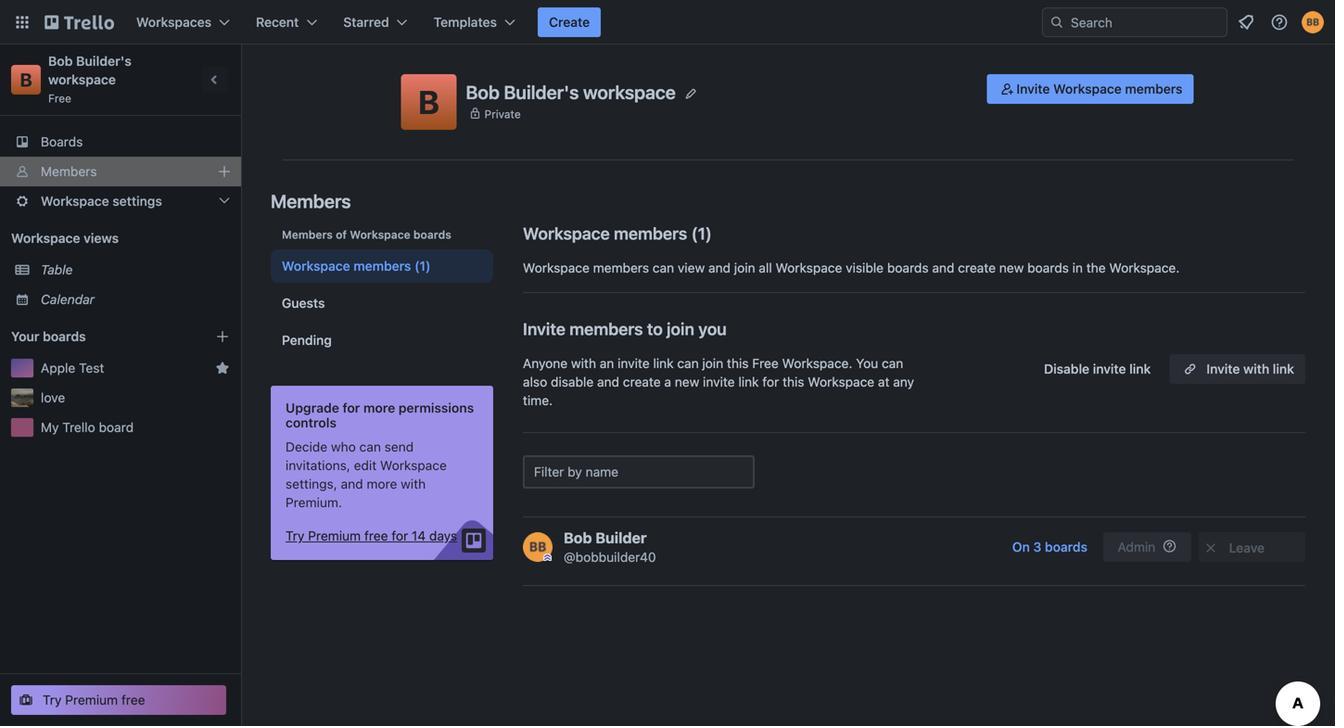 Task type: vqa. For each thing, say whether or not it's contained in the screenshot.
Move
no



Task type: locate. For each thing, give the bounding box(es) containing it.
1 vertical spatial invite
[[523, 319, 566, 339]]

premium for try premium free
[[65, 692, 118, 708]]

free
[[48, 92, 71, 105], [752, 356, 779, 371]]

0 horizontal spatial workspace.
[[782, 356, 853, 371]]

invite inside invite workspace members "button"
[[1017, 81, 1050, 96]]

bob inside bob builder @bobbuilder40
[[564, 529, 592, 547]]

builder's down the back to home image on the top of the page
[[76, 53, 132, 69]]

1 vertical spatial free
[[121, 692, 145, 708]]

workspace down the primary element
[[583, 81, 676, 103]]

1 horizontal spatial for
[[392, 528, 408, 544]]

workspace inside popup button
[[41, 193, 109, 209]]

1 vertical spatial join
[[667, 319, 695, 339]]

1 vertical spatial new
[[675, 374, 700, 390]]

b inside button
[[418, 83, 440, 121]]

members up an
[[570, 319, 643, 339]]

1 horizontal spatial free
[[752, 356, 779, 371]]

2 horizontal spatial bob
[[564, 529, 592, 547]]

0 vertical spatial for
[[763, 374, 779, 390]]

with for invite
[[1244, 361, 1270, 377]]

love
[[41, 390, 65, 405]]

free for try premium free for 14 days
[[364, 528, 388, 544]]

and
[[709, 260, 731, 275], [933, 260, 955, 275], [597, 374, 620, 390], [341, 476, 363, 492]]

workspace for bob builder's workspace free
[[48, 72, 116, 87]]

members down search field
[[1125, 81, 1183, 96]]

1 horizontal spatial workspace.
[[1110, 260, 1180, 275]]

0 horizontal spatial invite
[[523, 319, 566, 339]]

( 1 )
[[692, 224, 712, 243]]

Filter by name text field
[[523, 455, 755, 489]]

0 vertical spatial free
[[364, 528, 388, 544]]

workspace
[[48, 72, 116, 87], [583, 81, 676, 103]]

0 vertical spatial builder's
[[76, 53, 132, 69]]

workspace inside upgrade for more permissions controls decide who can send invitations, edit workspace settings, and more with premium.
[[380, 458, 447, 473]]

1 horizontal spatial bob
[[466, 81, 500, 103]]

more up "send"
[[363, 400, 395, 416]]

2 horizontal spatial join
[[734, 260, 756, 275]]

workspace. right the the
[[1110, 260, 1180, 275]]

2 horizontal spatial with
[[1244, 361, 1270, 377]]

apple test
[[41, 360, 104, 376]]

and down an
[[597, 374, 620, 390]]

0 horizontal spatial free
[[121, 692, 145, 708]]

members
[[41, 164, 97, 179], [271, 190, 351, 212], [282, 228, 333, 241]]

and inside upgrade for more permissions controls decide who can send invitations, edit workspace settings, and more with premium.
[[341, 476, 363, 492]]

invite workspace members
[[1017, 81, 1183, 96]]

invitations,
[[286, 458, 350, 473]]

b for the b link
[[20, 69, 32, 90]]

members
[[1125, 81, 1183, 96], [614, 224, 688, 243], [354, 258, 411, 274], [593, 260, 649, 275], [570, 319, 643, 339]]

invite right disable
[[1093, 361, 1127, 377]]

0 horizontal spatial new
[[675, 374, 700, 390]]

free for try premium free
[[121, 692, 145, 708]]

workspace members left (
[[523, 224, 688, 243]]

0 horizontal spatial try
[[43, 692, 62, 708]]

0 vertical spatial try
[[286, 528, 305, 544]]

primary element
[[0, 0, 1336, 45]]

try
[[286, 528, 305, 544], [43, 692, 62, 708]]

b button
[[401, 74, 457, 130]]

with inside anyone with an invite link can join this free workspace. you can also disable and create a new invite link for this workspace at any time.
[[571, 356, 596, 371]]

sm image
[[998, 80, 1017, 98]]

invite right an
[[618, 356, 650, 371]]

0 horizontal spatial workspace members
[[282, 258, 411, 274]]

templates
[[434, 14, 497, 30]]

new inside anyone with an invite link can join this free workspace. you can also disable and create a new invite link for this workspace at any time.
[[675, 374, 700, 390]]

starred
[[343, 14, 389, 30]]

free inside bob builder's workspace free
[[48, 92, 71, 105]]

you
[[856, 356, 879, 371]]

1 vertical spatial workspace members
[[282, 258, 411, 274]]

workspace inside bob builder's workspace free
[[48, 72, 116, 87]]

try premium free for 14 days button
[[286, 527, 457, 545]]

free
[[364, 528, 388, 544], [121, 692, 145, 708]]

recent button
[[245, 7, 329, 37]]

members up of
[[271, 190, 351, 212]]

0 horizontal spatial b
[[20, 69, 32, 90]]

workspace settings button
[[0, 186, 241, 216]]

1 vertical spatial bob
[[466, 81, 500, 103]]

bob up private on the top
[[466, 81, 500, 103]]

0 vertical spatial new
[[1000, 260, 1024, 275]]

in
[[1073, 260, 1083, 275]]

new right a
[[675, 374, 700, 390]]

2 horizontal spatial for
[[763, 374, 779, 390]]

builder's
[[76, 53, 132, 69], [504, 81, 579, 103]]

create button
[[538, 7, 601, 37]]

invite for invite members to join you
[[523, 319, 566, 339]]

(
[[692, 224, 698, 243]]

1 horizontal spatial new
[[1000, 260, 1024, 275]]

bob inside bob builder's workspace free
[[48, 53, 73, 69]]

admin
[[1118, 539, 1156, 555]]

0 horizontal spatial premium
[[65, 692, 118, 708]]

2 horizontal spatial invite
[[1207, 361, 1241, 377]]

invite
[[1017, 81, 1050, 96], [523, 319, 566, 339], [1207, 361, 1241, 377]]

table link
[[41, 261, 230, 279]]

trello
[[62, 420, 95, 435]]

invite
[[618, 356, 650, 371], [1093, 361, 1127, 377], [703, 374, 735, 390]]

also
[[523, 374, 547, 390]]

2 vertical spatial join
[[703, 356, 724, 371]]

more down edit in the left bottom of the page
[[367, 476, 397, 492]]

invite with link
[[1207, 361, 1295, 377]]

2 horizontal spatial invite
[[1093, 361, 1127, 377]]

0 horizontal spatial for
[[343, 400, 360, 416]]

1 horizontal spatial builder's
[[504, 81, 579, 103]]

an
[[600, 356, 614, 371]]

premium
[[308, 528, 361, 544], [65, 692, 118, 708]]

1 vertical spatial create
[[623, 374, 661, 390]]

0 horizontal spatial free
[[48, 92, 71, 105]]

time.
[[523, 393, 553, 408]]

new left in
[[1000, 260, 1024, 275]]

visible
[[846, 260, 884, 275]]

invite for invite with link
[[1207, 361, 1241, 377]]

1 horizontal spatial premium
[[308, 528, 361, 544]]

upgrade for more permissions controls decide who can send invitations, edit workspace settings, and more with premium.
[[286, 400, 474, 510]]

can left "view"
[[653, 260, 674, 275]]

workspace inside anyone with an invite link can join this free workspace. you can also disable and create a new invite link for this workspace at any time.
[[808, 374, 875, 390]]

bob
[[48, 53, 73, 69], [466, 81, 500, 103], [564, 529, 592, 547]]

boards inside 'link'
[[1045, 539, 1088, 555]]

1 vertical spatial for
[[343, 400, 360, 416]]

1 vertical spatial free
[[752, 356, 779, 371]]

create
[[549, 14, 590, 30]]

1 vertical spatial builder's
[[504, 81, 579, 103]]

guests
[[282, 295, 325, 311]]

0 vertical spatial premium
[[308, 528, 361, 544]]

1 horizontal spatial create
[[958, 260, 996, 275]]

members inside invite workspace members "button"
[[1125, 81, 1183, 96]]

2 vertical spatial invite
[[1207, 361, 1241, 377]]

1 horizontal spatial free
[[364, 528, 388, 544]]

1 horizontal spatial try
[[286, 528, 305, 544]]

2 vertical spatial bob
[[564, 529, 592, 547]]

controls
[[286, 415, 337, 430]]

2 vertical spatial for
[[392, 528, 408, 544]]

join down you
[[703, 356, 724, 371]]

builder's inside bob builder's workspace free
[[76, 53, 132, 69]]

workspace inside "button"
[[1054, 81, 1122, 96]]

0 horizontal spatial with
[[401, 476, 426, 492]]

bob builder (bobbuilder40) image
[[1302, 11, 1324, 33]]

0 vertical spatial this
[[727, 356, 749, 371]]

with inside upgrade for more permissions controls decide who can send invitations, edit workspace settings, and more with premium.
[[401, 476, 426, 492]]

b left bob builder's workspace free
[[20, 69, 32, 90]]

1 horizontal spatial with
[[571, 356, 596, 371]]

bob up @bobbuilder40 at the left bottom
[[564, 529, 592, 547]]

1 horizontal spatial join
[[703, 356, 724, 371]]

0 vertical spatial more
[[363, 400, 395, 416]]

workspace members
[[523, 224, 688, 243], [282, 258, 411, 274]]

builder's for bob builder's workspace free
[[76, 53, 132, 69]]

join right to
[[667, 319, 695, 339]]

for inside button
[[392, 528, 408, 544]]

0 vertical spatial workspace members
[[523, 224, 688, 243]]

workspaces button
[[125, 7, 241, 37]]

new
[[1000, 260, 1024, 275], [675, 374, 700, 390]]

1 vertical spatial premium
[[65, 692, 118, 708]]

0 horizontal spatial builder's
[[76, 53, 132, 69]]

with
[[571, 356, 596, 371], [1244, 361, 1270, 377], [401, 476, 426, 492]]

workspace
[[1054, 81, 1122, 96], [41, 193, 109, 209], [523, 224, 610, 243], [350, 228, 411, 241], [11, 230, 80, 246], [282, 258, 350, 274], [523, 260, 590, 275], [776, 260, 843, 275], [808, 374, 875, 390], [380, 458, 447, 473]]

workspace navigation collapse icon image
[[202, 67, 228, 93]]

1 horizontal spatial workspace
[[583, 81, 676, 103]]

builder's up private on the top
[[504, 81, 579, 103]]

with inside button
[[1244, 361, 1270, 377]]

can up 'at'
[[882, 356, 904, 371]]

members left (
[[614, 224, 688, 243]]

workspace.
[[1110, 260, 1180, 275], [782, 356, 853, 371]]

0 vertical spatial invite
[[1017, 81, 1050, 96]]

workspace. left you
[[782, 356, 853, 371]]

0 vertical spatial bob
[[48, 53, 73, 69]]

boards right 3
[[1045, 539, 1088, 555]]

0 vertical spatial workspace.
[[1110, 260, 1180, 275]]

and down edit in the left bottom of the page
[[341, 476, 363, 492]]

1 horizontal spatial b
[[418, 83, 440, 121]]

0 vertical spatial members
[[41, 164, 97, 179]]

apple
[[41, 360, 75, 376]]

invite right a
[[703, 374, 735, 390]]

try premium free
[[43, 692, 145, 708]]

1 vertical spatial this
[[783, 374, 805, 390]]

0 horizontal spatial bob
[[48, 53, 73, 69]]

1 vertical spatial workspace.
[[782, 356, 853, 371]]

members down boards in the top of the page
[[41, 164, 97, 179]]

workspace for bob builder's workspace
[[583, 81, 676, 103]]

3
[[1034, 539, 1042, 555]]

can up edit in the left bottom of the page
[[360, 439, 381, 454]]

0 horizontal spatial create
[[623, 374, 661, 390]]

bob right the b link
[[48, 53, 73, 69]]

your boards with 3 items element
[[11, 326, 187, 348]]

views
[[84, 230, 119, 246]]

for inside anyone with an invite link can join this free workspace. you can also disable and create a new invite link for this workspace at any time.
[[763, 374, 779, 390]]

workspace settings
[[41, 193, 162, 209]]

invite inside 'invite with link' button
[[1207, 361, 1241, 377]]

disable invite link button
[[1033, 354, 1163, 384]]

board
[[99, 420, 134, 435]]

0 horizontal spatial workspace
[[48, 72, 116, 87]]

1 horizontal spatial invite
[[1017, 81, 1050, 96]]

try for try premium free
[[43, 692, 62, 708]]

disable
[[551, 374, 594, 390]]

0 vertical spatial free
[[48, 92, 71, 105]]

members left of
[[282, 228, 333, 241]]

@bobbuilder40
[[564, 550, 656, 565]]

members link
[[0, 157, 241, 186]]

join left "all"
[[734, 260, 756, 275]]

workspace members down of
[[282, 258, 411, 274]]

this
[[727, 356, 749, 371], [783, 374, 805, 390]]

b left private on the top
[[418, 83, 440, 121]]

workspace right the b link
[[48, 72, 116, 87]]

workspace members can view and join all workspace visible boards and create new boards in the workspace.
[[523, 260, 1180, 275]]

with for anyone
[[571, 356, 596, 371]]

link
[[653, 356, 674, 371], [1130, 361, 1151, 377], [1273, 361, 1295, 377], [739, 374, 759, 390]]

1 vertical spatial try
[[43, 692, 62, 708]]

calendar
[[41, 292, 95, 307]]

guests link
[[271, 287, 493, 320]]

1 horizontal spatial invite
[[703, 374, 735, 390]]

boards
[[414, 228, 452, 241], [888, 260, 929, 275], [1028, 260, 1069, 275], [43, 329, 86, 344], [1045, 539, 1088, 555]]

members down members of workspace boards
[[354, 258, 411, 274]]



Task type: describe. For each thing, give the bounding box(es) containing it.
Search field
[[1065, 8, 1227, 36]]

settings
[[113, 193, 162, 209]]

a
[[664, 374, 672, 390]]

upgrade
[[286, 400, 339, 416]]

and inside anyone with an invite link can join this free workspace. you can also disable and create a new invite link for this workspace at any time.
[[597, 374, 620, 390]]

search image
[[1050, 15, 1065, 30]]

to
[[647, 319, 663, 339]]

my trello board link
[[41, 418, 230, 437]]

0 vertical spatial join
[[734, 260, 756, 275]]

edit
[[354, 458, 377, 473]]

1
[[698, 224, 706, 243]]

sm image
[[1202, 539, 1221, 557]]

admin button
[[1104, 532, 1192, 562]]

b link
[[11, 65, 41, 95]]

0 notifications image
[[1235, 11, 1258, 33]]

all
[[759, 260, 772, 275]]

members of workspace boards
[[282, 228, 452, 241]]

apple test link
[[41, 359, 208, 377]]

boards
[[41, 134, 83, 149]]

2 vertical spatial members
[[282, 228, 333, 241]]

1 vertical spatial members
[[271, 190, 351, 212]]

0 horizontal spatial join
[[667, 319, 695, 339]]

open information menu image
[[1271, 13, 1289, 32]]

at
[[878, 374, 890, 390]]

boards left in
[[1028, 260, 1069, 275]]

starred button
[[332, 7, 419, 37]]

templates button
[[423, 7, 527, 37]]

bob for bob builder @bobbuilder40
[[564, 529, 592, 547]]

back to home image
[[45, 7, 114, 37]]

1 vertical spatial more
[[367, 476, 397, 492]]

pending link
[[271, 324, 493, 357]]

who
[[331, 439, 356, 454]]

on 3 boards
[[1013, 539, 1088, 555]]

bob builder's workspace link
[[48, 53, 135, 87]]

builder's for bob builder's workspace
[[504, 81, 579, 103]]

bob builder's workspace
[[466, 81, 676, 103]]

send
[[385, 439, 414, 454]]

invite workspace members button
[[987, 74, 1194, 104]]

you
[[699, 319, 727, 339]]

view
[[678, 260, 705, 275]]

bob builder's workspace free
[[48, 53, 135, 105]]

the
[[1087, 260, 1106, 275]]

recent
[[256, 14, 299, 30]]

settings,
[[286, 476, 337, 492]]

join inside anyone with an invite link can join this free workspace. you can also disable and create a new invite link for this workspace at any time.
[[703, 356, 724, 371]]

builder
[[596, 529, 647, 547]]

my trello board
[[41, 420, 134, 435]]

leave
[[1230, 540, 1265, 556]]

permissions
[[399, 400, 474, 416]]

try for try premium free for 14 days
[[286, 528, 305, 544]]

can down you
[[677, 356, 699, 371]]

boards up (1)
[[414, 228, 452, 241]]

create inside anyone with an invite link can join this free workspace. you can also disable and create a new invite link for this workspace at any time.
[[623, 374, 661, 390]]

can inside upgrade for more permissions controls decide who can send invitations, edit workspace settings, and more with premium.
[[360, 439, 381, 454]]

love link
[[41, 389, 230, 407]]

bob for bob builder's workspace
[[466, 81, 500, 103]]

try premium free for 14 days
[[286, 528, 457, 544]]

on 3 boards link
[[1004, 532, 1096, 562]]

on
[[1013, 539, 1030, 555]]

invite inside button
[[1093, 361, 1127, 377]]

add board image
[[215, 329, 230, 344]]

workspace. inside anyone with an invite link can join this free workspace. you can also disable and create a new invite link for this workspace at any time.
[[782, 356, 853, 371]]

disable invite link
[[1044, 361, 1151, 377]]

try premium free button
[[11, 685, 226, 715]]

)
[[706, 224, 712, 243]]

members up invite members to join you
[[593, 260, 649, 275]]

premium for try premium free for 14 days
[[308, 528, 361, 544]]

1 horizontal spatial this
[[783, 374, 805, 390]]

calendar link
[[41, 290, 230, 309]]

invite members to join you
[[523, 319, 727, 339]]

boards up apple
[[43, 329, 86, 344]]

1 horizontal spatial workspace members
[[523, 224, 688, 243]]

private
[[485, 107, 521, 120]]

b for b button
[[418, 83, 440, 121]]

premium.
[[286, 495, 342, 510]]

workspaces
[[136, 14, 212, 30]]

0 horizontal spatial this
[[727, 356, 749, 371]]

boards right visible on the top right of the page
[[888, 260, 929, 275]]

0 vertical spatial create
[[958, 260, 996, 275]]

0 horizontal spatial invite
[[618, 356, 650, 371]]

free inside anyone with an invite link can join this free workspace. you can also disable and create a new invite link for this workspace at any time.
[[752, 356, 779, 371]]

your
[[11, 329, 39, 344]]

your boards
[[11, 329, 86, 344]]

test
[[79, 360, 104, 376]]

boards link
[[0, 127, 241, 157]]

for inside upgrade for more permissions controls decide who can send invitations, edit workspace settings, and more with premium.
[[343, 400, 360, 416]]

bob for bob builder's workspace free
[[48, 53, 73, 69]]

table
[[41, 262, 73, 277]]

and right "view"
[[709, 260, 731, 275]]

starred icon image
[[215, 361, 230, 376]]

days
[[429, 528, 457, 544]]

disable
[[1044, 361, 1090, 377]]

workspace views
[[11, 230, 119, 246]]

any
[[893, 374, 915, 390]]

my
[[41, 420, 59, 435]]

decide
[[286, 439, 328, 454]]

anyone
[[523, 356, 568, 371]]

invite for invite workspace members
[[1017, 81, 1050, 96]]

bob builder @bobbuilder40
[[564, 529, 656, 565]]

invite with link button
[[1170, 354, 1306, 384]]

leave link
[[1199, 532, 1306, 562]]

14
[[412, 528, 426, 544]]

anyone with an invite link can join this free workspace. you can also disable and create a new invite link for this workspace at any time.
[[523, 356, 915, 408]]

this member is an admin of this workspace. image
[[544, 554, 552, 562]]

pending
[[282, 333, 332, 348]]

and right visible on the top right of the page
[[933, 260, 955, 275]]



